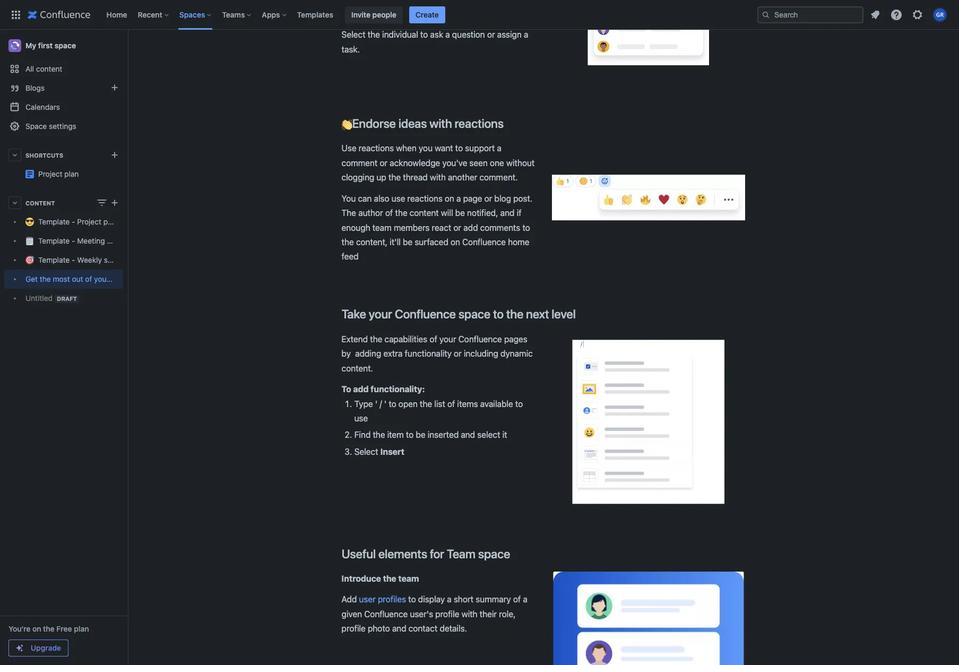 Task type: vqa. For each thing, say whether or not it's contained in the screenshot.
the middle the Planning
no



Task type: locate. For each thing, give the bounding box(es) containing it.
' right / at left
[[384, 399, 387, 409]]

the
[[342, 208, 356, 218]]

invite
[[351, 10, 371, 19]]

a left page
[[457, 194, 461, 203]]

surfaced
[[415, 237, 449, 247]]

copy image right the next
[[575, 308, 588, 320]]

clogging
[[342, 173, 375, 182]]

space right team
[[478, 547, 510, 561]]

add right to on the bottom left of the page
[[353, 384, 369, 394]]

home
[[106, 10, 127, 19]]

or up up
[[380, 158, 388, 168]]

reactions up comment
[[359, 144, 394, 153]]

to inside the use reactions when you want to support a comment or acknowledge you've seen one without clogging up the thread with another comment.
[[455, 144, 463, 153]]

settings icon image
[[912, 8, 924, 21]]

0 vertical spatial copy image
[[575, 308, 588, 320]]

template - project plan image
[[25, 170, 34, 178]]

of down also
[[385, 208, 393, 218]]

template down content dropdown button
[[38, 217, 70, 226]]

your down template - weekly status report
[[94, 275, 109, 284]]

the left the next
[[506, 307, 524, 321]]

0 vertical spatial your
[[94, 275, 109, 284]]

your
[[94, 275, 109, 284], [369, 307, 392, 321], [440, 334, 456, 344]]

template - weekly status report
[[38, 256, 148, 265]]

be left inserted
[[416, 430, 426, 440]]

template - meeting notes
[[38, 237, 126, 246]]

2 vertical spatial be
[[416, 430, 426, 440]]

0 horizontal spatial and
[[392, 624, 407, 634]]

2 horizontal spatial reactions
[[455, 116, 504, 131]]

0 vertical spatial content
[[36, 64, 62, 73]]

template
[[38, 217, 70, 226], [38, 237, 70, 246], [38, 256, 70, 265]]

0 horizontal spatial be
[[403, 237, 413, 247]]

1 horizontal spatial use
[[392, 194, 405, 203]]

with inside the use reactions when you want to support a comment or acknowledge you've seen one without clogging up the thread with another comment.
[[430, 173, 446, 182]]

copy image up summary
[[509, 547, 522, 560]]

content up the members
[[410, 208, 439, 218]]

the left free
[[43, 624, 55, 633]]

or left including
[[454, 349, 462, 359]]

to right / at left
[[389, 399, 396, 409]]

team down elements
[[398, 574, 419, 583]]

of up role,
[[513, 595, 521, 604]]

1 - from the top
[[72, 217, 75, 226]]

to right want
[[455, 144, 463, 153]]

0 vertical spatial template
[[38, 217, 70, 226]]

template - meeting notes link
[[4, 231, 126, 251]]

with
[[430, 116, 452, 131], [430, 173, 446, 182], [462, 609, 478, 619]]

of inside get the most out of your team space link
[[85, 275, 92, 284]]

- left the meeting
[[72, 237, 75, 246]]

of inside type ' / ' to open the list of items available to use
[[448, 399, 455, 409]]

and right photo
[[392, 624, 407, 634]]

1 vertical spatial reactions
[[359, 144, 394, 153]]

tree containing template - project plan
[[4, 212, 151, 308]]

use right also
[[392, 194, 405, 203]]

on up will
[[445, 194, 454, 203]]

the up profiles
[[383, 574, 396, 583]]

or right react
[[454, 223, 461, 232]]

1 vertical spatial use
[[354, 414, 368, 423]]

a up the one
[[497, 144, 502, 153]]

support
[[465, 144, 495, 153]]

1 vertical spatial with
[[430, 173, 446, 182]]

extend the capabilities of your confluence pages by  adding extra functionality or including dynamic content.
[[342, 334, 535, 373]]

my first space
[[25, 41, 76, 50]]

:clap: image
[[342, 119, 352, 130], [342, 119, 352, 130]]

1 horizontal spatial team
[[373, 223, 392, 232]]

on down react
[[451, 237, 460, 247]]

2 template from the top
[[38, 237, 70, 246]]

functionality
[[405, 349, 452, 359]]

0 horizontal spatial add
[[353, 384, 369, 394]]

team up content,
[[373, 223, 392, 232]]

space right first
[[55, 41, 76, 50]]

the
[[389, 173, 401, 182], [395, 208, 408, 218], [342, 237, 354, 247], [40, 275, 51, 284], [506, 307, 524, 321], [370, 334, 382, 344], [420, 399, 432, 409], [373, 430, 385, 440], [383, 574, 396, 583], [43, 624, 55, 633]]

recent
[[138, 10, 162, 19]]

- left weekly at left top
[[72, 256, 75, 265]]

the right find
[[373, 430, 385, 440]]

ideas
[[399, 116, 427, 131]]

team down the status
[[111, 275, 128, 284]]

meeting
[[77, 237, 105, 246]]

and
[[500, 208, 515, 218], [461, 430, 475, 440], [392, 624, 407, 634]]

' left / at left
[[375, 399, 378, 409]]

plan inside project plan link
[[149, 165, 164, 174]]

by
[[342, 349, 351, 359]]

add shortcut image
[[108, 149, 121, 161]]

0 horizontal spatial profile
[[342, 624, 366, 634]]

0 vertical spatial team
[[373, 223, 392, 232]]

banner
[[0, 0, 959, 30]]

confluence
[[462, 237, 506, 247], [395, 307, 456, 321], [459, 334, 502, 344], [364, 609, 408, 619]]

be right will
[[455, 208, 465, 218]]

0 horizontal spatial copy image
[[509, 547, 522, 560]]

user's
[[410, 609, 433, 619]]

will
[[441, 208, 453, 218]]

1 horizontal spatial content
[[410, 208, 439, 218]]

confluence image
[[28, 8, 91, 21], [28, 8, 91, 21]]

find
[[354, 430, 371, 440]]

home
[[508, 237, 530, 247]]

2 vertical spatial team
[[398, 574, 419, 583]]

your inside tree
[[94, 275, 109, 284]]

insert
[[381, 447, 405, 457]]

first
[[38, 41, 53, 50]]

author
[[358, 208, 383, 218]]

template for template - project plan
[[38, 217, 70, 226]]

0 horizontal spatial team
[[111, 275, 128, 284]]

all content link
[[4, 59, 123, 79]]

to right item
[[406, 430, 414, 440]]

pages
[[504, 334, 528, 344]]

teams button
[[219, 6, 256, 23]]

to inside you can also use reactions on a page or blog post. the author of the content will be notified, and if enough team members react or add comments to the content, it'll be surfaced on confluence home feed
[[523, 223, 530, 232]]

confluence up the capabilities
[[395, 307, 456, 321]]

3 template from the top
[[38, 256, 70, 265]]

be right it'll
[[403, 237, 413, 247]]

create a page image
[[108, 196, 121, 209]]

add
[[342, 595, 357, 604]]

1 vertical spatial your
[[369, 307, 392, 321]]

tree
[[4, 212, 151, 308]]

template for template - weekly status report
[[38, 256, 70, 265]]

1 horizontal spatial add
[[464, 223, 478, 232]]

space element
[[0, 30, 164, 665]]

1 vertical spatial template
[[38, 237, 70, 246]]

2 horizontal spatial team
[[398, 574, 419, 583]]

notes
[[107, 237, 126, 246]]

premium image
[[15, 644, 24, 653]]

space down report
[[130, 275, 151, 284]]

1 vertical spatial on
[[451, 237, 460, 247]]

of right the out
[[85, 275, 92, 284]]

with up want
[[430, 116, 452, 131]]

content,
[[356, 237, 388, 247]]

to up the home
[[523, 223, 530, 232]]

global element
[[6, 0, 756, 29]]

and left if in the right top of the page
[[500, 208, 515, 218]]

post.
[[513, 194, 533, 203]]

0 horizontal spatial '
[[375, 399, 378, 409]]

calendars link
[[4, 98, 123, 117]]

0 horizontal spatial project plan
[[38, 169, 79, 178]]

type ' / ' to open the list of items available to use
[[354, 399, 525, 423]]

extra
[[384, 349, 403, 359]]

of right list
[[448, 399, 455, 409]]

it'll
[[390, 237, 401, 247]]

the inside get the most out of your team space link
[[40, 275, 51, 284]]

template down template - project plan link
[[38, 237, 70, 246]]

on right you're at the left of the page
[[32, 624, 41, 633]]

the inside extend the capabilities of your confluence pages by  adding extra functionality or including dynamic content.
[[370, 334, 382, 344]]

1 horizontal spatial project
[[77, 217, 101, 226]]

or inside extend the capabilities of your confluence pages by  adding extra functionality or including dynamic content.
[[454, 349, 462, 359]]

a inside the use reactions when you want to support a comment or acknowledge you've seen one without clogging up the thread with another comment.
[[497, 144, 502, 153]]

dynamic
[[501, 349, 533, 359]]

space inside get the most out of your team space link
[[130, 275, 151, 284]]

0 horizontal spatial use
[[354, 414, 368, 423]]

0 horizontal spatial your
[[94, 275, 109, 284]]

2 vertical spatial on
[[32, 624, 41, 633]]

1 vertical spatial -
[[72, 237, 75, 246]]

confluence down user profiles link
[[364, 609, 408, 619]]

1 vertical spatial and
[[461, 430, 475, 440]]

2 vertical spatial with
[[462, 609, 478, 619]]

0 vertical spatial use
[[392, 194, 405, 203]]

0 horizontal spatial content
[[36, 64, 62, 73]]

page
[[463, 194, 482, 203]]

the right get on the left top
[[40, 275, 51, 284]]

add
[[464, 223, 478, 232], [353, 384, 369, 394]]

1 template from the top
[[38, 217, 70, 226]]

your right take
[[369, 307, 392, 321]]

copy image
[[503, 117, 516, 130]]

profile up the details.
[[435, 609, 460, 619]]

2 vertical spatial -
[[72, 256, 75, 265]]

2 horizontal spatial be
[[455, 208, 465, 218]]

appswitcher icon image
[[10, 8, 22, 21]]

confluence down 'comments'
[[462, 237, 506, 247]]

2 - from the top
[[72, 237, 75, 246]]

or
[[380, 158, 388, 168], [485, 194, 492, 203], [454, 223, 461, 232], [454, 349, 462, 359]]

template up most
[[38, 256, 70, 265]]

content right all
[[36, 64, 62, 73]]

1 horizontal spatial profile
[[435, 609, 460, 619]]

1 ' from the left
[[375, 399, 378, 409]]

add user profiles
[[342, 595, 406, 604]]

1 horizontal spatial reactions
[[407, 194, 443, 203]]

2 horizontal spatial project
[[123, 165, 147, 174]]

0 vertical spatial be
[[455, 208, 465, 218]]

you're on the free plan
[[8, 624, 89, 633]]

home link
[[103, 6, 130, 23]]

extend
[[342, 334, 368, 344]]

with down short
[[462, 609, 478, 619]]

project plan
[[123, 165, 164, 174], [38, 169, 79, 178]]

to up user's
[[408, 595, 416, 604]]

Search field
[[758, 6, 864, 23]]

the up adding
[[370, 334, 382, 344]]

or inside the use reactions when you want to support a comment or acknowledge you've seen one without clogging up the thread with another comment.
[[380, 158, 388, 168]]

project plan link down shortcuts 'dropdown button'
[[38, 169, 79, 178]]

copy image
[[575, 308, 588, 320], [509, 547, 522, 560]]

confluence inside you can also use reactions on a page or blog post. the author of the content will be notified, and if enough team members react or add comments to the content, it'll be surfaced on confluence home feed
[[462, 237, 506, 247]]

role,
[[499, 609, 516, 619]]

reactions up support
[[455, 116, 504, 131]]

of up functionality
[[430, 334, 437, 344]]

1 vertical spatial profile
[[342, 624, 366, 634]]

1 vertical spatial copy image
[[509, 547, 522, 560]]

- up "template - meeting notes" link
[[72, 217, 75, 226]]

1 vertical spatial content
[[410, 208, 439, 218]]

copy image for useful elements for team space
[[509, 547, 522, 560]]

2 vertical spatial reactions
[[407, 194, 443, 203]]

you can also use reactions on a page or blog post. the author of the content will be notified, and if enough team members react or add comments to the content, it'll be surfaced on confluence home feed
[[342, 194, 535, 261]]

useful elements for team space
[[342, 547, 510, 561]]

can
[[358, 194, 372, 203]]

- for weekly
[[72, 256, 75, 265]]

use down type
[[354, 414, 368, 423]]

and inside you can also use reactions on a page or blog post. the author of the content will be notified, and if enough team members react or add comments to the content, it'll be surfaced on confluence home feed
[[500, 208, 515, 218]]

0 vertical spatial and
[[500, 208, 515, 218]]

space
[[55, 41, 76, 50], [130, 275, 151, 284], [459, 307, 491, 321], [478, 547, 510, 561]]

team inside you can also use reactions on a page or blog post. the author of the content will be notified, and if enough team members react or add comments to the content, it'll be surfaced on confluence home feed
[[373, 223, 392, 232]]

2 vertical spatial your
[[440, 334, 456, 344]]

2 vertical spatial and
[[392, 624, 407, 634]]

0 vertical spatial profile
[[435, 609, 460, 619]]

0 vertical spatial add
[[464, 223, 478, 232]]

teams
[[222, 10, 245, 19]]

to
[[342, 384, 351, 394]]

of inside extend the capabilities of your confluence pages by  adding extra functionality or including dynamic content.
[[430, 334, 437, 344]]

draft
[[57, 295, 77, 302]]

profile down given
[[342, 624, 366, 634]]

your up functionality
[[440, 334, 456, 344]]

the right up
[[389, 173, 401, 182]]

/
[[380, 399, 382, 409]]

0 horizontal spatial reactions
[[359, 144, 394, 153]]

confluence up including
[[459, 334, 502, 344]]

1 vertical spatial team
[[111, 275, 128, 284]]

2 vertical spatial template
[[38, 256, 70, 265]]

add down notified, at the top of page
[[464, 223, 478, 232]]

reactions down thread
[[407, 194, 443, 203]]

0 vertical spatial -
[[72, 217, 75, 226]]

and left select
[[461, 430, 475, 440]]

1 horizontal spatial '
[[384, 399, 387, 409]]

2 horizontal spatial and
[[500, 208, 515, 218]]

the left list
[[420, 399, 432, 409]]

get the most out of your team space link
[[4, 270, 151, 289]]

team
[[447, 547, 476, 561]]

2 horizontal spatial your
[[440, 334, 456, 344]]

spaces
[[179, 10, 205, 19]]

1 horizontal spatial be
[[416, 430, 426, 440]]

3 - from the top
[[72, 256, 75, 265]]

a left short
[[447, 595, 452, 604]]

with down the you've
[[430, 173, 446, 182]]

tree inside space element
[[4, 212, 151, 308]]

1 horizontal spatial copy image
[[575, 308, 588, 320]]



Task type: describe. For each thing, give the bounding box(es) containing it.
free
[[56, 624, 72, 633]]

comment
[[342, 158, 378, 168]]

shortcuts
[[25, 152, 63, 158]]

adding
[[355, 349, 381, 359]]

content inside space element
[[36, 64, 62, 73]]

0 vertical spatial on
[[445, 194, 454, 203]]

a inside you can also use reactions on a page or blog post. the author of the content will be notified, and if enough team members react or add comments to the content, it'll be surfaced on confluence home feed
[[457, 194, 461, 203]]

weekly
[[77, 256, 102, 265]]

select insert
[[354, 447, 405, 457]]

change view image
[[96, 196, 108, 209]]

copy image for take your confluence space to the next level
[[575, 308, 588, 320]]

short
[[454, 595, 474, 604]]

if
[[517, 208, 522, 218]]

details.
[[440, 624, 467, 634]]

also
[[374, 194, 389, 203]]

calendars
[[25, 102, 60, 112]]

find the item to be inserted and select it
[[354, 430, 507, 440]]

1 horizontal spatial and
[[461, 430, 475, 440]]

and inside to display a short summary of a given confluence user's profile with their role, profile photo and contact details.
[[392, 624, 407, 634]]

create link
[[409, 6, 445, 23]]

react
[[432, 223, 451, 232]]

to inside to display a short summary of a given confluence user's profile with their role, profile photo and contact details.
[[408, 595, 416, 604]]

upgrade
[[31, 644, 61, 653]]

status
[[104, 256, 125, 265]]

use inside type ' / ' to open the list of items available to use
[[354, 414, 368, 423]]

members
[[394, 223, 430, 232]]

to add functionality:
[[342, 384, 425, 394]]

item
[[387, 430, 404, 440]]

- for project
[[72, 217, 75, 226]]

spaces button
[[176, 6, 216, 23]]

reactions inside you can also use reactions on a page or blog post. the author of the content will be notified, and if enough team members react or add comments to the content, it'll be surfaced on confluence home feed
[[407, 194, 443, 203]]

space up including
[[459, 307, 491, 321]]

open
[[399, 399, 418, 409]]

all content
[[25, 64, 62, 73]]

take
[[342, 307, 366, 321]]

select
[[354, 447, 378, 457]]

capabilities
[[385, 334, 428, 344]]

template - project plan link
[[4, 212, 123, 231]]

help icon image
[[890, 8, 903, 21]]

invite people
[[351, 10, 396, 19]]

1 horizontal spatial project plan
[[123, 165, 164, 174]]

1 horizontal spatial your
[[369, 307, 392, 321]]

0 vertical spatial reactions
[[455, 116, 504, 131]]

out
[[72, 275, 83, 284]]

space settings
[[25, 122, 76, 131]]

next
[[526, 307, 549, 321]]

banner containing home
[[0, 0, 959, 30]]

contact
[[409, 624, 438, 634]]

for
[[430, 547, 444, 561]]

comment.
[[480, 173, 518, 182]]

select
[[477, 430, 500, 440]]

1 vertical spatial be
[[403, 237, 413, 247]]

people
[[373, 10, 396, 19]]

collapse sidebar image
[[116, 35, 139, 56]]

0 horizontal spatial project
[[38, 169, 62, 178]]

shortcuts button
[[4, 145, 123, 165]]

items
[[457, 399, 478, 409]]

to left the next
[[493, 307, 504, 321]]

untitled
[[25, 294, 53, 303]]

blogs
[[25, 83, 45, 92]]

content button
[[4, 193, 123, 212]]

of inside to display a short summary of a given confluence user's profile with their role, profile photo and contact details.
[[513, 595, 521, 604]]

blog
[[495, 194, 511, 203]]

create a blog image
[[108, 81, 121, 94]]

confluence inside extend the capabilities of your confluence pages by  adding extra functionality or including dynamic content.
[[459, 334, 502, 344]]

2 ' from the left
[[384, 399, 387, 409]]

without
[[506, 158, 535, 168]]

plan inside template - project plan link
[[103, 217, 118, 226]]

add inside you can also use reactions on a page or blog post. the author of the content will be notified, and if enough team members react or add comments to the content, it'll be surfaced on confluence home feed
[[464, 223, 478, 232]]

you
[[342, 194, 356, 203]]

notification icon image
[[869, 8, 882, 21]]

introduce the team
[[342, 574, 419, 583]]

the up feed
[[342, 237, 354, 247]]

my first space link
[[4, 35, 123, 56]]

- for meeting
[[72, 237, 75, 246]]

report
[[127, 256, 148, 265]]

content.
[[342, 364, 373, 373]]

content
[[25, 199, 55, 206]]

my
[[25, 41, 36, 50]]

the inside the use reactions when you want to support a comment or acknowledge you've seen one without clogging up the thread with another comment.
[[389, 173, 401, 182]]

comments
[[480, 223, 520, 232]]

endorse
[[352, 116, 396, 131]]

search image
[[762, 10, 770, 19]]

photo
[[368, 624, 390, 634]]

template - project plan
[[38, 217, 118, 226]]

you've
[[442, 158, 467, 168]]

reactions inside the use reactions when you want to support a comment or acknowledge you've seen one without clogging up the thread with another comment.
[[359, 144, 394, 153]]

on inside space element
[[32, 624, 41, 633]]

a right summary
[[523, 595, 528, 604]]

your inside extend the capabilities of your confluence pages by  adding extra functionality or including dynamic content.
[[440, 334, 456, 344]]

summary
[[476, 595, 511, 604]]

create
[[416, 10, 439, 19]]

content inside you can also use reactions on a page or blog post. the author of the content will be notified, and if enough team members react or add comments to the content, it'll be surfaced on confluence home feed
[[410, 208, 439, 218]]

settings
[[49, 122, 76, 131]]

list
[[434, 399, 445, 409]]

useful
[[342, 547, 376, 561]]

use reactions when you want to support a comment or acknowledge you've seen one without clogging up the thread with another comment.
[[342, 144, 537, 182]]

space settings link
[[4, 117, 123, 136]]

when
[[396, 144, 417, 153]]

untitled draft
[[25, 294, 77, 303]]

to right available
[[515, 399, 523, 409]]

to display a short summary of a given confluence user's profile with their role, profile photo and contact details.
[[342, 595, 530, 634]]

of inside you can also use reactions on a page or blog post. the author of the content will be notified, and if enough team members react or add comments to the content, it'll be surfaced on confluence home feed
[[385, 208, 393, 218]]

or left blog on the right of the page
[[485, 194, 492, 203]]

you
[[419, 144, 433, 153]]

1 vertical spatial add
[[353, 384, 369, 394]]

available
[[480, 399, 513, 409]]

display
[[418, 595, 445, 604]]

the inside type ' / ' to open the list of items available to use
[[420, 399, 432, 409]]

profiles
[[378, 595, 406, 604]]

template for template - meeting notes
[[38, 237, 70, 246]]

project plan link up change view image
[[4, 165, 164, 184]]

enough
[[342, 223, 370, 232]]

with inside to display a short summary of a given confluence user's profile with their role, profile photo and contact details.
[[462, 609, 478, 619]]

apps
[[262, 10, 280, 19]]

space inside my first space link
[[55, 41, 76, 50]]

user
[[359, 595, 376, 604]]

recent button
[[135, 6, 173, 23]]

take your confluence space to the next level
[[342, 307, 576, 321]]

0 vertical spatial with
[[430, 116, 452, 131]]

team inside space element
[[111, 275, 128, 284]]

all
[[25, 64, 34, 73]]

most
[[53, 275, 70, 284]]

get
[[25, 275, 38, 284]]

the up the members
[[395, 208, 408, 218]]

use inside you can also use reactions on a page or blog post. the author of the content will be notified, and if enough team members react or add comments to the content, it'll be surfaced on confluence home feed
[[392, 194, 405, 203]]

space
[[25, 122, 47, 131]]

confluence inside to display a short summary of a given confluence user's profile with their role, profile photo and contact details.
[[364, 609, 408, 619]]

including
[[464, 349, 498, 359]]



